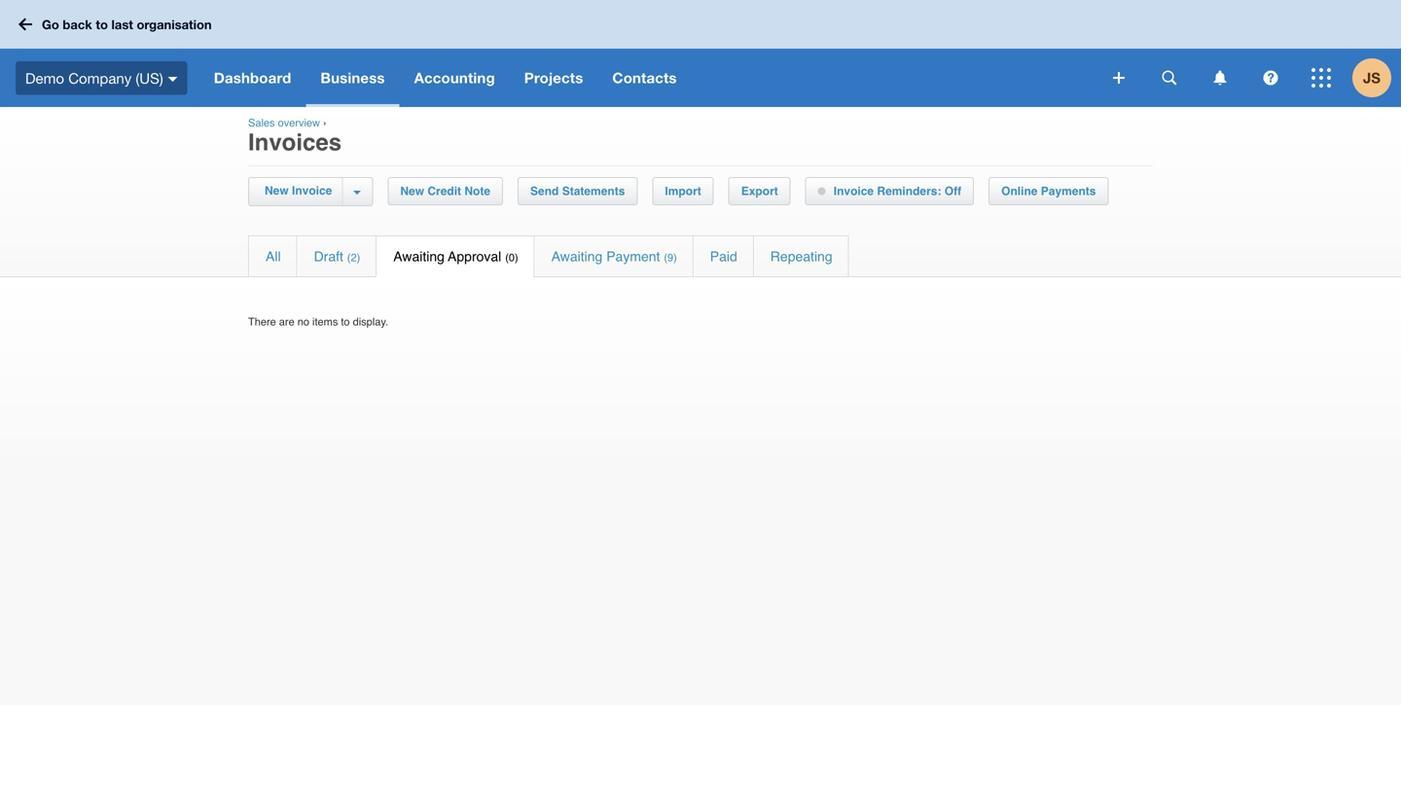 Task type: describe. For each thing, give the bounding box(es) containing it.
demo
[[25, 69, 64, 86]]

statements
[[562, 184, 625, 198]]

awaiting for awaiting payment
[[552, 249, 603, 264]]

repeating link
[[754, 237, 849, 276]]

new for new invoice
[[265, 184, 289, 198]]

draft
[[314, 249, 343, 264]]

demo company (us) button
[[0, 49, 199, 107]]

invoice reminders:                                  off
[[834, 184, 962, 198]]

are
[[279, 316, 295, 328]]

new for new credit note
[[400, 184, 424, 198]]

projects button
[[510, 49, 598, 107]]

import
[[665, 184, 701, 198]]

export link
[[730, 178, 790, 204]]

export
[[741, 184, 778, 198]]

approval
[[448, 249, 502, 264]]

(0)
[[505, 252, 518, 264]]

new invoice
[[265, 184, 332, 198]]

items
[[312, 316, 338, 328]]

new credit note
[[400, 184, 491, 198]]

display.
[[353, 316, 388, 328]]

sales
[[248, 117, 275, 129]]

1 horizontal spatial to
[[341, 316, 350, 328]]

contacts
[[613, 69, 677, 87]]

awaiting approval (0)
[[393, 249, 518, 264]]

awaiting payment (9)
[[552, 249, 677, 264]]

sales overview link
[[248, 117, 320, 129]]

2 invoice from the left
[[834, 184, 874, 198]]

overview
[[278, 117, 320, 129]]

organisation
[[137, 17, 212, 32]]

invoice reminders:                                  off link
[[807, 178, 973, 204]]

dashboard link
[[199, 49, 306, 107]]

send statements link
[[519, 178, 637, 204]]

accounting
[[414, 69, 495, 87]]

paid
[[710, 249, 738, 264]]

invoices
[[248, 129, 342, 156]]

new invoice link
[[260, 178, 342, 204]]

(9)
[[664, 252, 677, 264]]

reminders:
[[877, 184, 942, 198]]

payment
[[607, 249, 660, 264]]

back
[[63, 17, 92, 32]]



Task type: vqa. For each thing, say whether or not it's contained in the screenshot.
All link
yes



Task type: locate. For each thing, give the bounding box(es) containing it.
contacts button
[[598, 49, 692, 107]]

no
[[298, 316, 309, 328]]

import link
[[653, 178, 713, 204]]

new credit note link
[[389, 178, 502, 204]]

go back to last organisation link
[[12, 7, 223, 42]]

all link
[[249, 237, 296, 276]]

new left credit
[[400, 184, 424, 198]]

0 vertical spatial svg image
[[18, 18, 32, 31]]

payments
[[1041, 184, 1096, 198]]

1 horizontal spatial awaiting
[[552, 249, 603, 264]]

0 horizontal spatial invoice
[[292, 184, 332, 198]]

1 vertical spatial svg image
[[1214, 71, 1227, 85]]

accounting button
[[400, 49, 510, 107]]

invoice down invoices
[[292, 184, 332, 198]]

to
[[96, 17, 108, 32], [341, 316, 350, 328]]

awaiting
[[393, 249, 445, 264], [552, 249, 603, 264]]

1 new from the left
[[265, 184, 289, 198]]

go back to last organisation
[[42, 17, 212, 32]]

to inside go back to last organisation link
[[96, 17, 108, 32]]

dashboard
[[214, 69, 291, 87]]

svg image
[[18, 18, 32, 31], [1214, 71, 1227, 85]]

note
[[465, 184, 491, 198]]

(us)
[[136, 69, 163, 86]]

0 vertical spatial to
[[96, 17, 108, 32]]

svg image inside go back to last organisation link
[[18, 18, 32, 31]]

invoice left reminders:
[[834, 184, 874, 198]]

1 horizontal spatial invoice
[[834, 184, 874, 198]]

business
[[321, 69, 385, 87]]

banner
[[0, 0, 1402, 107]]

there are no items to display.
[[248, 316, 388, 328]]

credit
[[428, 184, 461, 198]]

off
[[945, 184, 962, 198]]

1 awaiting from the left
[[393, 249, 445, 264]]

online payments link
[[990, 178, 1108, 204]]

1 horizontal spatial svg image
[[1214, 71, 1227, 85]]

projects
[[524, 69, 583, 87]]

(2)
[[347, 252, 360, 264]]

0 horizontal spatial awaiting
[[393, 249, 445, 264]]

send statements
[[530, 184, 625, 198]]

online payments
[[1002, 184, 1096, 198]]

online
[[1002, 184, 1038, 198]]

0 horizontal spatial svg image
[[18, 18, 32, 31]]

send
[[530, 184, 559, 198]]

new down invoices
[[265, 184, 289, 198]]

awaiting left payment
[[552, 249, 603, 264]]

last
[[111, 17, 133, 32]]

svg image
[[1312, 68, 1331, 88], [1163, 71, 1177, 85], [1264, 71, 1278, 85], [1113, 72, 1125, 84], [168, 77, 178, 82]]

business button
[[306, 49, 400, 107]]

›
[[323, 117, 327, 129]]

draft (2)
[[314, 249, 360, 264]]

0 horizontal spatial new
[[265, 184, 289, 198]]

to left last
[[96, 17, 108, 32]]

awaiting for awaiting approval
[[393, 249, 445, 264]]

2 awaiting from the left
[[552, 249, 603, 264]]

to right items
[[341, 316, 350, 328]]

paid link
[[694, 237, 753, 276]]

1 horizontal spatial new
[[400, 184, 424, 198]]

repeating
[[771, 249, 833, 264]]

1 invoice from the left
[[292, 184, 332, 198]]

banner containing dashboard
[[0, 0, 1402, 107]]

js
[[1364, 69, 1381, 87]]

go
[[42, 17, 59, 32]]

2 new from the left
[[400, 184, 424, 198]]

sales overview › invoices
[[248, 117, 342, 156]]

new
[[265, 184, 289, 198], [400, 184, 424, 198]]

svg image inside demo company (us) popup button
[[168, 77, 178, 82]]

demo company (us)
[[25, 69, 163, 86]]

0 horizontal spatial to
[[96, 17, 108, 32]]

1 vertical spatial to
[[341, 316, 350, 328]]

all
[[266, 249, 281, 264]]

invoice
[[292, 184, 332, 198], [834, 184, 874, 198]]

company
[[68, 69, 132, 86]]

awaiting left the approval
[[393, 249, 445, 264]]

js button
[[1353, 49, 1402, 107]]

there
[[248, 316, 276, 328]]



